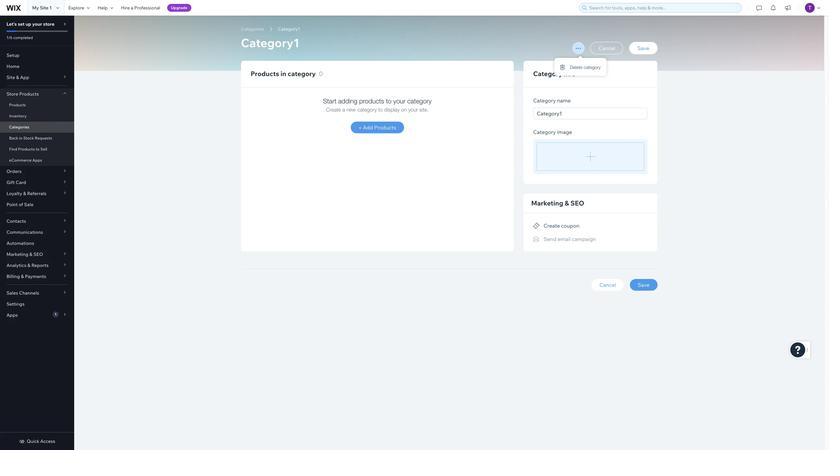 Task type: vqa. For each thing, say whether or not it's contained in the screenshot.
Visitors inside Visitors Map Show off your site traffic on beautiful maps
no



Task type: describe. For each thing, give the bounding box(es) containing it.
help
[[98, 5, 108, 11]]

quick
[[27, 439, 39, 445]]

promote coupon image
[[534, 223, 540, 229]]

category for category info
[[534, 70, 563, 78]]

back in stock requests
[[9, 136, 52, 141]]

my site 1
[[32, 5, 52, 11]]

1 vertical spatial save
[[638, 282, 650, 289]]

0
[[319, 70, 323, 78]]

on
[[402, 107, 407, 113]]

inventory link
[[0, 111, 74, 122]]

2 horizontal spatial your
[[409, 107, 418, 113]]

category for category name
[[534, 97, 556, 104]]

new
[[347, 107, 356, 113]]

quick access button
[[19, 439, 55, 445]]

hire a professional link
[[117, 0, 164, 16]]

store products
[[7, 91, 39, 97]]

home
[[7, 64, 19, 69]]

your inside sidebar element
[[32, 21, 42, 27]]

categories inside category1 form
[[241, 26, 265, 32]]

delete category
[[571, 64, 601, 70]]

site.
[[420, 107, 429, 113]]

quick access
[[27, 439, 55, 445]]

explore
[[68, 5, 84, 11]]

promote newsletter image
[[534, 237, 540, 242]]

categories link inside category1 form
[[238, 26, 268, 32]]

point
[[7, 202, 18, 208]]

point of sale link
[[0, 199, 74, 210]]

hire a professional
[[121, 5, 160, 11]]

Search for tools, apps, help & more... field
[[588, 3, 740, 12]]

stock
[[23, 136, 34, 141]]

of
[[19, 202, 23, 208]]

in for products
[[281, 70, 287, 78]]

1/6
[[7, 35, 12, 40]]

add products button
[[351, 122, 404, 134]]

marketing
[[532, 199, 564, 207]]

home link
[[0, 61, 74, 72]]

add
[[363, 124, 373, 131]]

products for find products to sell
[[18, 147, 35, 152]]

send
[[544, 236, 557, 243]]

let's
[[7, 21, 17, 27]]

send email campaign
[[544, 236, 597, 243]]

upgrade button
[[167, 4, 191, 12]]

a inside hire a professional link
[[131, 5, 133, 11]]

to inside find products to sell link
[[36, 147, 40, 152]]

start
[[323, 97, 337, 105]]

0 vertical spatial save button
[[630, 42, 658, 54]]

ecommerce apps link
[[0, 155, 74, 166]]

seo
[[571, 199, 585, 207]]

products in category 0
[[251, 70, 323, 78]]

hire
[[121, 5, 130, 11]]

find products to sell
[[9, 147, 47, 152]]

1 vertical spatial your
[[394, 97, 406, 105]]

1 vertical spatial category1
[[241, 36, 300, 50]]

cancel for topmost cancel button
[[599, 45, 616, 51]]

products for add products
[[375, 124, 397, 131]]

create inside create coupon button
[[544, 223, 561, 229]]

1/6 completed
[[7, 35, 33, 40]]

add products
[[362, 124, 397, 131]]

name
[[558, 97, 571, 104]]

0 horizontal spatial categories link
[[0, 122, 74, 133]]

completed
[[13, 35, 33, 40]]

automations
[[7, 241, 34, 247]]

products for store products
[[19, 91, 39, 97]]

find
[[9, 147, 17, 152]]

create coupon button
[[534, 221, 580, 231]]

adding
[[339, 97, 358, 105]]

delete
[[571, 64, 583, 70]]

2 horizontal spatial to
[[386, 97, 392, 105]]

category info
[[534, 70, 576, 78]]

requests
[[35, 136, 52, 141]]

settings
[[7, 302, 25, 307]]

1 vertical spatial save button
[[631, 279, 658, 291]]

inventory
[[9, 114, 27, 119]]

back in stock requests link
[[0, 133, 74, 144]]

products link
[[0, 100, 74, 111]]

display
[[385, 107, 400, 113]]

upgrade
[[171, 5, 188, 10]]

find products to sell link
[[0, 144, 74, 155]]

categories inside sidebar element
[[9, 125, 29, 130]]



Task type: locate. For each thing, give the bounding box(es) containing it.
create coupon
[[544, 223, 580, 229]]

products inside popup button
[[19, 91, 39, 97]]

ecommerce apps
[[9, 158, 42, 163]]

products
[[360, 97, 385, 105]]

my
[[32, 5, 39, 11]]

1 vertical spatial category
[[534, 97, 556, 104]]

cancel for bottommost cancel button
[[600, 282, 617, 289]]

1 vertical spatial cancel
[[600, 282, 617, 289]]

your right up on the top
[[32, 21, 42, 27]]

1 horizontal spatial create
[[544, 223, 561, 229]]

category left info
[[534, 70, 563, 78]]

3 category from the top
[[534, 129, 556, 136]]

1 vertical spatial cancel button
[[592, 279, 625, 291]]

a inside the start adding products to your category create a new category to display on your site.
[[343, 107, 345, 113]]

0 vertical spatial save
[[638, 45, 650, 51]]

ecommerce
[[9, 158, 32, 163]]

in
[[281, 70, 287, 78], [19, 136, 22, 141]]

delete icon image
[[561, 64, 565, 70]]

a left new at the left top of page
[[343, 107, 345, 113]]

settings link
[[0, 299, 74, 310]]

0 horizontal spatial your
[[32, 21, 42, 27]]

image
[[558, 129, 573, 136]]

1 category from the top
[[534, 70, 563, 78]]

&
[[565, 199, 570, 207]]

store
[[43, 21, 55, 27]]

category image
[[534, 129, 573, 136]]

1 vertical spatial to
[[379, 107, 383, 113]]

0 horizontal spatial create
[[326, 107, 341, 113]]

save
[[638, 45, 650, 51], [638, 282, 650, 289]]

0 vertical spatial category
[[534, 70, 563, 78]]

products
[[251, 70, 279, 78], [19, 91, 39, 97], [9, 103, 26, 107], [375, 124, 397, 131], [18, 147, 35, 152]]

help button
[[94, 0, 117, 16]]

categories
[[241, 26, 265, 32], [9, 125, 29, 130]]

back
[[9, 136, 18, 141]]

1 horizontal spatial to
[[379, 107, 383, 113]]

category for category image
[[534, 129, 556, 136]]

your right on
[[409, 107, 418, 113]]

professional
[[134, 5, 160, 11]]

2 vertical spatial category
[[534, 129, 556, 136]]

info
[[564, 70, 576, 78]]

1 horizontal spatial in
[[281, 70, 287, 78]]

category right delete
[[584, 64, 601, 70]]

1 vertical spatial a
[[343, 107, 345, 113]]

sale
[[24, 202, 33, 208]]

your up on
[[394, 97, 406, 105]]

to up display
[[386, 97, 392, 105]]

1 horizontal spatial categories link
[[238, 26, 268, 32]]

1 vertical spatial in
[[19, 136, 22, 141]]

category left name
[[534, 97, 556, 104]]

category left 0
[[288, 70, 316, 78]]

0 vertical spatial category1
[[278, 26, 300, 32]]

send email campaign button
[[534, 235, 597, 244]]

0 horizontal spatial in
[[19, 136, 22, 141]]

1 horizontal spatial a
[[343, 107, 345, 113]]

0 vertical spatial in
[[281, 70, 287, 78]]

category up site.
[[408, 97, 432, 105]]

point of sale
[[7, 202, 33, 208]]

plus xs image
[[359, 127, 362, 130]]

0 vertical spatial cancel button
[[591, 42, 624, 54]]

let's set up your store
[[7, 21, 55, 27]]

email
[[558, 236, 571, 243]]

0 vertical spatial categories link
[[238, 26, 268, 32]]

in for back
[[19, 136, 22, 141]]

category down products on the top left
[[358, 107, 377, 113]]

in inside category1 form
[[281, 70, 287, 78]]

0 vertical spatial create
[[326, 107, 341, 113]]

a right hire
[[131, 5, 133, 11]]

0 vertical spatial your
[[32, 21, 42, 27]]

start adding products to your category create a new category to display on your site.
[[323, 97, 432, 113]]

set
[[18, 21, 25, 27]]

campaign
[[572, 236, 597, 243]]

1 vertical spatial categories link
[[0, 122, 74, 133]]

up
[[26, 21, 31, 27]]

0 vertical spatial to
[[386, 97, 392, 105]]

store
[[7, 91, 18, 97]]

0 vertical spatial categories
[[241, 26, 265, 32]]

1 horizontal spatial your
[[394, 97, 406, 105]]

setup link
[[0, 50, 74, 61]]

category left image
[[534, 129, 556, 136]]

access
[[40, 439, 55, 445]]

to left display
[[379, 107, 383, 113]]

category inside button
[[584, 64, 601, 70]]

apps
[[32, 158, 42, 163]]

coupon
[[562, 223, 580, 229]]

setup
[[7, 52, 19, 58]]

category
[[534, 70, 563, 78], [534, 97, 556, 104], [534, 129, 556, 136]]

create up send
[[544, 223, 561, 229]]

1
[[50, 5, 52, 11]]

category name
[[534, 97, 571, 104]]

store products button
[[0, 89, 74, 100]]

create down start
[[326, 107, 341, 113]]

cancel button
[[591, 42, 624, 54], [592, 279, 625, 291]]

a
[[131, 5, 133, 11], [343, 107, 345, 113]]

sell
[[40, 147, 47, 152]]

your
[[32, 21, 42, 27], [394, 97, 406, 105], [409, 107, 418, 113]]

category
[[584, 64, 601, 70], [288, 70, 316, 78], [408, 97, 432, 105], [358, 107, 377, 113]]

0 horizontal spatial categories
[[9, 125, 29, 130]]

cancel
[[599, 45, 616, 51], [600, 282, 617, 289]]

to
[[386, 97, 392, 105], [379, 107, 383, 113], [36, 147, 40, 152]]

Category name text field
[[534, 108, 648, 120]]

site
[[40, 5, 49, 11]]

0 horizontal spatial to
[[36, 147, 40, 152]]

1 vertical spatial categories
[[9, 125, 29, 130]]

1 horizontal spatial categories
[[241, 26, 265, 32]]

2 vertical spatial to
[[36, 147, 40, 152]]

category1
[[278, 26, 300, 32], [241, 36, 300, 50]]

0 vertical spatial a
[[131, 5, 133, 11]]

sidebar element
[[0, 16, 74, 451]]

marketing & seo
[[532, 199, 585, 207]]

delete category button
[[561, 64, 601, 70]]

create
[[326, 107, 341, 113], [544, 223, 561, 229]]

products inside button
[[375, 124, 397, 131]]

in inside sidebar element
[[19, 136, 22, 141]]

0 horizontal spatial a
[[131, 5, 133, 11]]

to left sell
[[36, 147, 40, 152]]

0 vertical spatial cancel
[[599, 45, 616, 51]]

automations link
[[0, 238, 74, 249]]

create inside the start adding products to your category create a new category to display on your site.
[[326, 107, 341, 113]]

2 vertical spatial your
[[409, 107, 418, 113]]

1 vertical spatial create
[[544, 223, 561, 229]]

2 category from the top
[[534, 97, 556, 104]]

category1 form
[[74, 16, 830, 451]]



